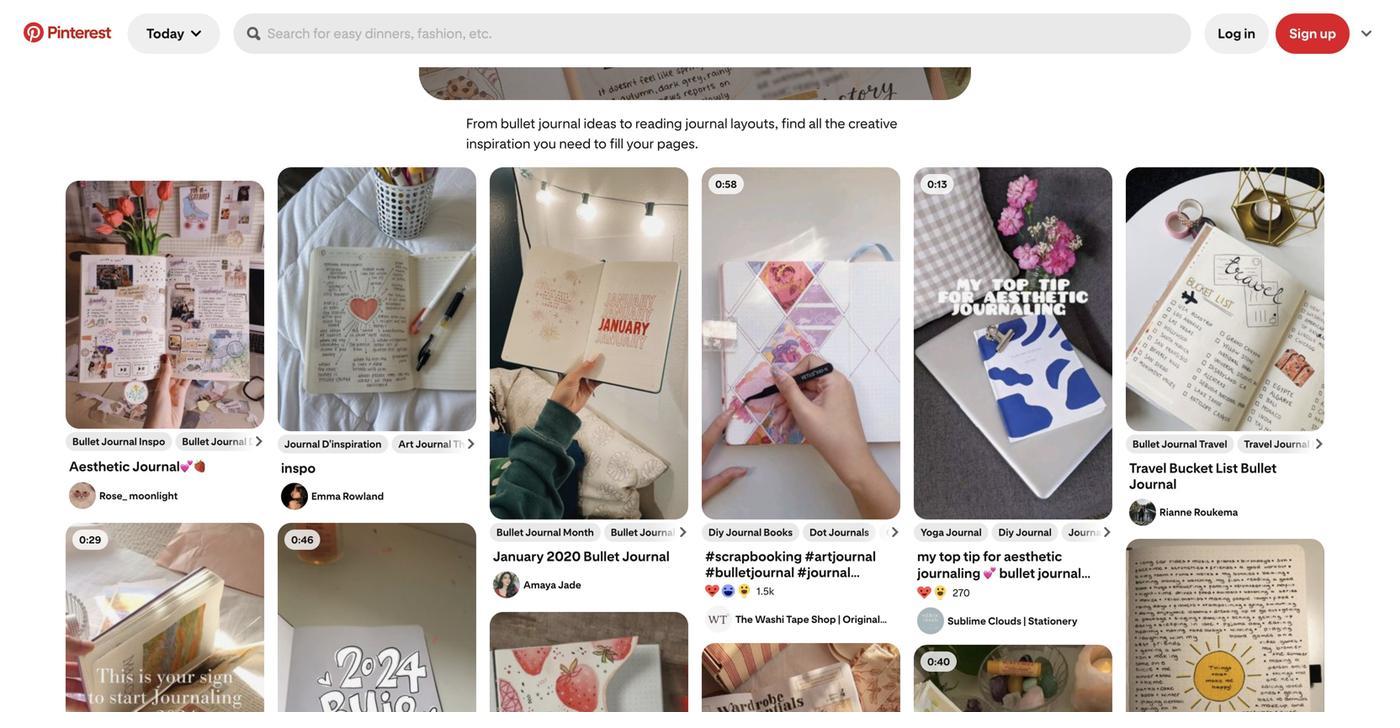 Task type: locate. For each thing, give the bounding box(es) containing it.
0:46
[[291, 534, 314, 546]]

journaling
[[917, 566, 981, 582], [1011, 583, 1074, 599]]

journal layout, journal planner, journal cards, travel journal, junk journal, art journal, brain parts, sharpie doodles, bulletin journal ideas image
[[278, 523, 476, 713]]

bullet for bullet journal travel
[[1133, 438, 1160, 451]]

bullet journal design ideas, bullet journal aesthetic, bullet journal lettering ideas, bullet journal ideas pages, bullet journal inspiration, junk journal, memory journal, journal diary, drawing journal image
[[914, 645, 1113, 713]]

bullet up travel bucket list bullet journal
[[1133, 438, 1160, 451]]

0 vertical spatial scroll image
[[254, 437, 264, 447]]

rose_ moonlight button down journal💕🍓
[[99, 490, 261, 502]]

my
[[917, 549, 937, 565]]

diy right paper
[[709, 527, 724, 539]]

find
[[781, 116, 806, 132]]

0 horizontal spatial creative
[[848, 116, 898, 132]]

sublime clouds | stationery image
[[917, 608, 944, 635]]

0 vertical spatial to
[[620, 116, 632, 132]]

2020
[[547, 549, 581, 565]]

0 horizontal spatial travel
[[1129, 461, 1167, 477]]

journal for art journal therapy
[[416, 438, 451, 451]]

your
[[627, 136, 654, 152]]

travel up travel bucket list bullet journal button
[[1244, 438, 1272, 451]]

0:29 link
[[66, 523, 264, 713]]

journal for bullet journal travel
[[1162, 438, 1197, 451]]

ideas
[[584, 116, 617, 132]]

from bullet journal ideas to reading journal layouts, find all the creative inspiration you need to fill your pages.
[[466, 116, 898, 152]]

journal for diy journal books
[[726, 527, 762, 539]]

need
[[559, 136, 591, 152]]

journal
[[101, 436, 137, 448], [211, 436, 247, 448], [284, 438, 320, 451], [416, 438, 451, 451], [1162, 438, 1197, 451], [1274, 438, 1310, 451], [1129, 477, 1177, 493], [526, 527, 561, 539], [640, 527, 675, 539], [726, 527, 762, 539], [946, 527, 982, 539], [1016, 527, 1052, 539], [1069, 527, 1104, 539], [622, 549, 670, 565]]

inspo
[[281, 461, 316, 477]]

bullet journal design ideas, bullet journal writing, bullet journal lettering ideas, bullet journal ideas pages, bullet journal inspiration, journal pages, journal diary, my journal, vision journal ideas image
[[1126, 539, 1325, 713]]

fill
[[610, 136, 624, 152]]

tip
[[963, 549, 980, 565]]

journal down aesthetic
[[1038, 566, 1081, 582]]

travel journal pages
[[1244, 438, 1340, 451]]

aesthetic
[[1004, 549, 1062, 565]]

💕
[[983, 566, 997, 582]]

0 horizontal spatial scroll image
[[254, 437, 264, 447]]

travel
[[1199, 438, 1227, 451], [1244, 438, 1272, 451], [1129, 461, 1167, 477]]

yoga journal, diy journal, journal layout, nature journal, scrapbook journal, travel journal, scrapbook pages, creating a bullet journal, bullet journal books image
[[914, 167, 1113, 520]]

0 horizontal spatial diy
[[709, 527, 724, 539]]

sublime clouds | stationery button
[[917, 608, 1109, 635], [948, 615, 1109, 628]]

0 horizontal spatial journal
[[538, 116, 581, 132]]

log in button
[[1204, 13, 1269, 54]]

bullet for bullet journal month
[[497, 527, 524, 539]]

list
[[1216, 461, 1238, 477]]

journal layout link
[[1069, 527, 1138, 539]]

1 horizontal spatial to
[[620, 116, 632, 132]]

rianne roukema image
[[1129, 499, 1156, 526]]

bullet
[[501, 116, 535, 132], [999, 566, 1035, 582]]

2 horizontal spatial travel
[[1244, 438, 1272, 451]]

scroll image for inspo
[[466, 439, 476, 449]]

journal left doodles
[[211, 436, 247, 448]]

journal for travel journal pages
[[1274, 438, 1310, 451]]

layout
[[1106, 527, 1138, 539]]

scroll image for aesthetic journal💕🍓
[[254, 437, 264, 447]]

journal up bucket
[[1162, 438, 1197, 451]]

bullet up aesthetic
[[72, 436, 99, 448]]

rose_ moonlight button
[[69, 483, 261, 510], [99, 490, 261, 502]]

journal inside travel bucket list bullet journal
[[1129, 477, 1177, 493]]

rose_ moonlight button down aesthetic journal💕🍓 button at the bottom
[[69, 483, 261, 510]]

bullet right list
[[1241, 461, 1277, 477]]

bullet down aesthetic
[[999, 566, 1035, 582]]

yoga journal link
[[921, 527, 982, 539]]

journaling down top on the right
[[917, 566, 981, 582]]

journal right art
[[416, 438, 451, 451]]

journal up aesthetic journal💕🍓
[[101, 436, 137, 448]]

0 horizontal spatial bullet
[[501, 116, 535, 132]]

scroll image
[[254, 437, 264, 447], [1102, 528, 1113, 538]]

1 horizontal spatial journaling
[[1011, 583, 1074, 599]]

journal d'inspiration link
[[284, 438, 382, 451]]

creative down 💕
[[957, 583, 1008, 599]]

0 horizontal spatial journaling
[[917, 566, 981, 582]]

d'inspiration
[[322, 438, 382, 451]]

sublime clouds | stationery
[[948, 615, 1078, 628]]

creative inside my top tip for aesthetic journaling 💕 bullet journal ideas, creative journaling
[[957, 583, 1008, 599]]

emma rowland button
[[281, 483, 473, 510], [311, 491, 473, 503]]

bullet up january
[[497, 527, 524, 539]]

diy journal link
[[999, 527, 1052, 539]]

journal up rianne roukema image
[[1129, 477, 1177, 493]]

creative right the at top right
[[848, 116, 898, 132]]

stationery
[[1028, 615, 1078, 628]]

pages.
[[657, 136, 699, 152]]

travel up list
[[1199, 438, 1227, 451]]

journals
[[829, 527, 869, 539]]

my top tip for aesthetic journaling 💕 bullet journal ideas, creative journaling button
[[917, 549, 1109, 599]]

bullet journal month, bullet journal paper, self care bullet journal, bullet journal aesthetic, bullet journal writing, bullet journal spread, bullet journal ideas templates, bullet journal design ideas, bullet journal ideas pages image
[[490, 167, 688, 520]]

1 horizontal spatial scroll image
[[1102, 528, 1113, 538]]

0:46 button
[[278, 523, 476, 713]]

aesthetic journal💕🍓
[[69, 459, 207, 475]]

my top tip for aesthetic journaling 💕 bullet journal ideas, creative journaling
[[917, 549, 1081, 599]]

diy
[[709, 527, 724, 539], [999, 527, 1014, 539]]

aesthetic journal💕🍓 button
[[69, 458, 261, 476]]

1 horizontal spatial bullet
[[999, 566, 1035, 582]]

books
[[764, 527, 793, 539]]

bullet up inspiration
[[501, 116, 535, 132]]

amaya jade image
[[493, 572, 520, 599]]

travel bucket list bullet journal
[[1129, 461, 1277, 493]]

diy for diy journal books
[[709, 527, 724, 539]]

up
[[1320, 26, 1336, 42]]

0 vertical spatial journaling
[[917, 566, 981, 582]]

bullet up january 2020 bullet journal button
[[611, 527, 638, 539]]

journal left pages
[[1274, 438, 1310, 451]]

travel inside travel bucket list bullet journal
[[1129, 461, 1167, 477]]

1 diy from the left
[[709, 527, 724, 539]]

journal up "2020"
[[526, 527, 561, 539]]

2 diy from the left
[[999, 527, 1014, 539]]

bullet journal month link
[[497, 527, 594, 539]]

1 vertical spatial scroll image
[[1102, 528, 1113, 538]]

0 vertical spatial creative
[[848, 116, 898, 132]]

bullet journal paper, bullet journal design ideas, bullet journal aesthetic, bullet journal notebook, bullet journal school, bullet journal lettering ideas, bullet journal ideas pages, bullet journal inspiration, february bullet journal image
[[490, 613, 688, 713]]

travel down bullet journal travel at bottom right
[[1129, 461, 1167, 477]]

therapy
[[453, 438, 492, 451]]

to left fill
[[594, 136, 607, 152]]

bullet inside my top tip for aesthetic journaling 💕 bullet journal ideas, creative journaling
[[999, 566, 1035, 582]]

journaling up stationery
[[1011, 583, 1074, 599]]

emma rowland image
[[281, 483, 308, 510]]

2 horizontal spatial journal
[[1038, 566, 1081, 582]]

diy for diy journal
[[999, 527, 1014, 539]]

270
[[953, 587, 970, 599]]

reading
[[635, 116, 682, 132]]

0 vertical spatial bullet
[[501, 116, 535, 132]]

diy journal
[[999, 527, 1052, 539]]

to
[[620, 116, 632, 132], [594, 136, 607, 152]]

1 vertical spatial bullet
[[999, 566, 1035, 582]]

bullet up journal💕🍓
[[182, 436, 209, 448]]

scroll image for january 2020 bullet journal
[[678, 528, 688, 538]]

amaya jade
[[523, 579, 581, 591]]

amaya jade button
[[493, 572, 685, 599], [523, 579, 685, 591]]

emma
[[311, 491, 341, 503]]

diy up for
[[999, 527, 1014, 539]]

journal up pages.
[[685, 116, 728, 132]]

rose_ moonlight
[[99, 490, 178, 502]]

1 vertical spatial journaling
[[1011, 583, 1074, 599]]

journal left layout
[[1069, 527, 1104, 539]]

1 vertical spatial creative
[[957, 583, 1008, 599]]

journal left paper
[[640, 527, 675, 539]]

1 horizontal spatial diy
[[999, 527, 1014, 539]]

journal left books
[[726, 527, 762, 539]]

1 horizontal spatial creative
[[957, 583, 1008, 599]]

search icon image
[[247, 27, 261, 40]]

0:58 link
[[702, 167, 900, 520]]

all
[[809, 116, 822, 132]]

journal up tip
[[946, 527, 982, 539]]

for
[[983, 549, 1001, 565]]

scroll image
[[466, 439, 476, 449], [1314, 439, 1325, 449], [678, 528, 688, 538], [890, 528, 900, 538]]

0:40 button
[[914, 645, 1113, 713]]

journal up aesthetic
[[1016, 527, 1052, 539]]

to up fill
[[620, 116, 632, 132]]

list
[[59, 167, 1347, 713]]

inspo button
[[281, 461, 473, 477]]

rowland
[[343, 491, 384, 503]]

journal up "you"
[[538, 116, 581, 132]]

1 vertical spatial to
[[594, 136, 607, 152]]



Task type: describe. For each thing, give the bounding box(es) containing it.
bullet journal doodles
[[182, 436, 288, 448]]

journal💕🍓
[[132, 459, 207, 475]]

journal for bullet journal doodles
[[211, 436, 247, 448]]

scroll image for travel bucket list bullet journal
[[1314, 439, 1325, 449]]

bullet journal paper
[[611, 527, 705, 539]]

journal for bullet journal month
[[526, 527, 561, 539]]

creative inside from bullet journal ideas to reading journal layouts, find all the creative inspiration you need to fill your pages.
[[848, 116, 898, 132]]

today
[[146, 26, 184, 42]]

rianne roukema
[[1160, 507, 1238, 519]]

bullet journal doodles link
[[182, 436, 288, 448]]

dot
[[810, 527, 827, 539]]

bullet inside travel bucket list bullet journal
[[1241, 461, 1277, 477]]

list containing aesthetic journal💕🍓
[[59, 167, 1347, 713]]

journal down the 'bullet journal paper' link
[[622, 549, 670, 565]]

yoga
[[921, 527, 944, 539]]

0:13
[[927, 178, 947, 190]]

0:29
[[79, 534, 101, 546]]

journal for bullet journal paper
[[640, 527, 675, 539]]

bullet journal travel
[[1133, 438, 1227, 451]]

0 horizontal spatial to
[[594, 136, 607, 152]]

|
[[1024, 615, 1026, 628]]

0:40 link
[[914, 645, 1113, 713]]

bullet journal paper link
[[611, 527, 705, 539]]

clouds
[[988, 615, 1022, 628]]

emma rowland
[[311, 491, 384, 503]]

today button
[[128, 13, 220, 54]]

january 2020 bullet journal button
[[493, 549, 685, 565]]

jade
[[558, 579, 581, 591]]

inspiration
[[466, 136, 531, 152]]

1.5k
[[757, 585, 774, 598]]

journal for yoga journal
[[946, 527, 982, 539]]

top
[[939, 549, 961, 565]]

scroll image for my top tip for aesthetic journaling 💕 bullet journal ideas, creative journaling
[[1102, 528, 1113, 538]]

art
[[398, 438, 414, 451]]

roukema
[[1194, 507, 1238, 519]]

inspo
[[139, 436, 165, 448]]

ideas,
[[917, 583, 955, 599]]

aesthetic journaling ideas image
[[419, 0, 971, 100]]

journal for bullet journal inspo
[[101, 436, 137, 448]]

bullet journal travel, travel journal pages, travel journal scrapbook, bullet journal notebook, travel journal ideas travelers notebook, bullet journal ideas templates, bullet journal mood tracker ideas, bullet journal design ideas, bullet journal ideas pages image
[[1126, 167, 1325, 432]]

doodles
[[249, 436, 288, 448]]

layouts,
[[731, 116, 779, 132]]

art journal therapy link
[[398, 438, 492, 451]]

pinterest link
[[13, 22, 121, 42]]

0:13 link
[[914, 167, 1113, 520]]

sign
[[1289, 26, 1317, 42]]

aesthetic
[[69, 459, 130, 475]]

from
[[466, 116, 498, 132]]

travel for travel bucket list bullet journal
[[1129, 461, 1167, 477]]

rose_ moonlight image
[[69, 483, 96, 510]]

an opportunity to set goals and reflect on your past experiences✨ this is your blank sheet of self reflection, a personal space to plan out your dreams!🌟 reading journal, journal writing, journal prompts, reading writing, journal ideas, life journal, journal diary, junk journal, art journal image
[[66, 523, 264, 713]]

log
[[1218, 26, 1242, 42]]

bucket
[[1169, 461, 1213, 477]]

bullet down month
[[584, 549, 620, 565]]

pages
[[1312, 438, 1340, 451]]

dot journals
[[810, 527, 869, 539]]

pinterest button
[[13, 22, 121, 45]]

bullet journal inspo, bullet journal doodles, bullet journal aesthetic, bullet journal notebook, bullet journal ideas pages, album photo scrapbooking, scrapbook journal, travel scrapbook, scrapbook kits image
[[66, 181, 264, 429]]

diy journal books link
[[709, 527, 793, 539]]

journal inside my top tip for aesthetic journaling 💕 bullet journal ideas, creative journaling
[[1038, 566, 1081, 582]]

sign up
[[1289, 26, 1336, 42]]

Search text field
[[267, 13, 1184, 54]]

sign up button
[[1276, 13, 1350, 54]]

january
[[493, 549, 544, 565]]

paper
[[677, 527, 705, 539]]

bullet for bullet journal paper
[[611, 527, 638, 539]]

bullet for bullet journal doodles
[[182, 436, 209, 448]]

the
[[825, 116, 845, 132]]

you
[[533, 136, 556, 152]]

journal d'inspiration, art journal therapy, journal writing prompts, bullet journal writing, bullet journal ideas pages, scrapbook journal, bullet journal inspiration, journal inspiration writing diaries, how to journal image
[[278, 167, 476, 432]]

sublime
[[948, 615, 986, 628]]

travel bucket list bullet journal button
[[1129, 461, 1321, 493]]

yoga journal
[[921, 527, 982, 539]]

travel journal pages link
[[1244, 438, 1340, 451]]

diy journal books
[[709, 527, 793, 539]]

amaya
[[523, 579, 556, 591]]

the washi tape shop | original artist collaboration designs image
[[705, 606, 732, 633]]

bullet for bullet journal inspo
[[72, 436, 99, 448]]

january 2020 bullet journal
[[493, 549, 670, 565]]

0:29 button
[[66, 523, 264, 713]]

bullet journal inspo link
[[72, 436, 165, 448]]

journal up inspo
[[284, 438, 320, 451]]

1 horizontal spatial journal
[[685, 116, 728, 132]]

log in
[[1218, 26, 1256, 42]]

travel for travel journal pages
[[1244, 438, 1272, 451]]

dot journals link
[[810, 527, 869, 539]]

month
[[563, 527, 594, 539]]

0:40
[[927, 656, 950, 668]]

pinterest image
[[24, 22, 44, 42]]

journal layout
[[1069, 527, 1138, 539]]

pinterest
[[47, 22, 111, 42]]

bullet journal month
[[497, 527, 594, 539]]

bullet inside from bullet journal ideas to reading journal layouts, find all the creative inspiration you need to fill your pages.
[[501, 116, 535, 132]]

0:46 link
[[278, 523, 476, 713]]

1 horizontal spatial travel
[[1199, 438, 1227, 451]]

in
[[1244, 26, 1256, 42]]

rianne
[[1160, 507, 1192, 519]]

diy journal books, dot journals, creative journal, scrapbook journal, scrapbook supplies, junk journal, scrapbook pages, bullet journal design ideas, bullet journal aesthetic image
[[702, 167, 900, 520]]

journal d'inspiration
[[284, 438, 382, 451]]

moonlight
[[129, 490, 178, 502]]

1.5k button
[[702, 542, 900, 633]]

journal for diy journal
[[1016, 527, 1052, 539]]

ideas for bullet journal, bujo, planner. weekly spreads writing idea inspiration. journal layout, scrapbook journal, journal writing, journal pages, art journal, drawing journal, watercolor journal, sketching, bullet journal notebook image
[[702, 644, 900, 713]]

art journal therapy
[[398, 438, 492, 451]]



Task type: vqa. For each thing, say whether or not it's contained in the screenshot.


